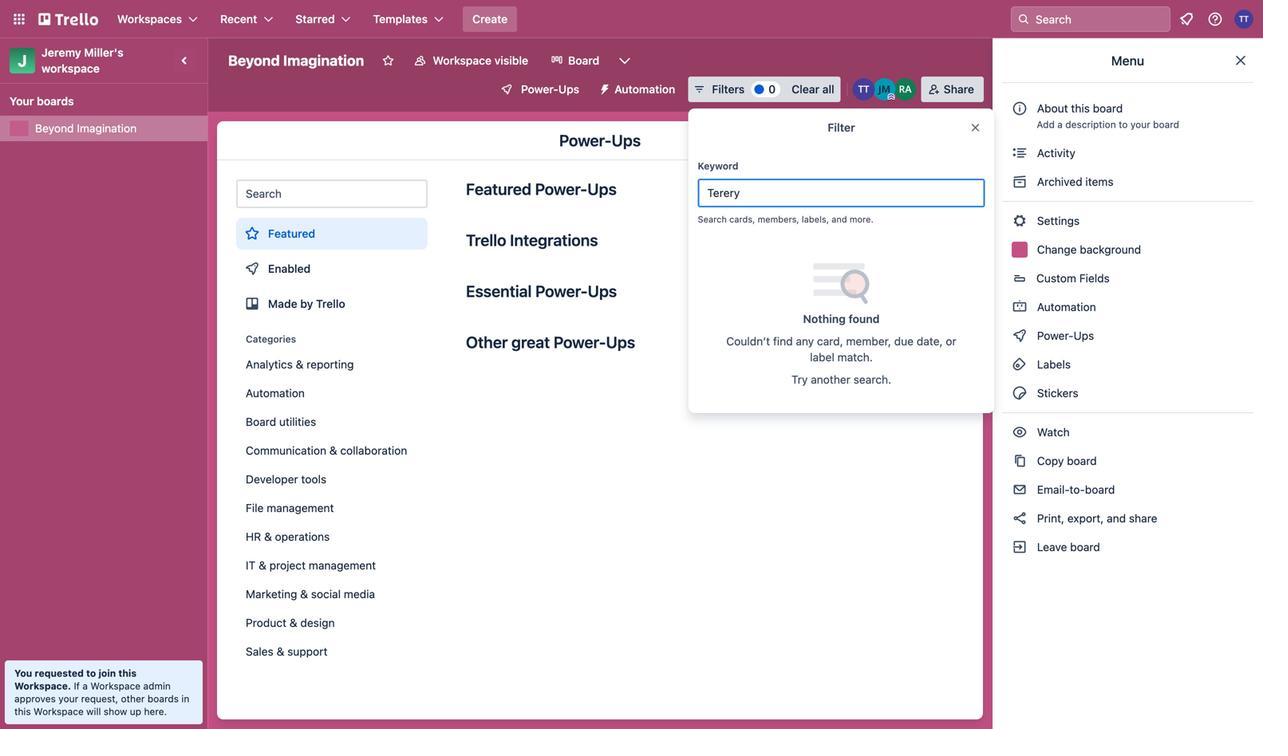 Task type: vqa. For each thing, say whether or not it's contained in the screenshot.
Creations
no



Task type: locate. For each thing, give the bounding box(es) containing it.
great
[[512, 333, 550, 352]]

0 vertical spatial management
[[267, 502, 334, 515]]

sales
[[246, 645, 274, 659]]

0 horizontal spatial terry turtle (terryturtle) image
[[853, 78, 876, 101]]

ruby anderson (rubyanderson7) image
[[895, 78, 917, 101]]

your
[[1131, 119, 1151, 130], [59, 694, 78, 705]]

reporting
[[307, 358, 354, 371]]

automation down custom fields at the top
[[1035, 301, 1097, 314]]

0 vertical spatial a
[[1058, 119, 1063, 130]]

boards down 'admin' at left bottom
[[148, 694, 179, 705]]

trello right the by
[[316, 297, 345, 311]]

product & design
[[246, 617, 335, 630]]

power- right great
[[554, 333, 606, 352]]

to inside about this board add a description to your board
[[1119, 119, 1128, 130]]

sm image left leave
[[1012, 540, 1028, 556]]

match.
[[838, 351, 873, 364]]

or
[[946, 335, 957, 348]]

hr & operations
[[246, 530, 330, 544]]

automation link down "custom fields" button
[[1003, 295, 1254, 320]]

this down approves
[[14, 707, 31, 718]]

Enter a keyword… text field
[[698, 179, 986, 208]]

0 vertical spatial board
[[568, 54, 600, 67]]

try
[[792, 373, 808, 386]]

you requested to join this workspace.
[[14, 668, 137, 692]]

1 horizontal spatial imagination
[[283, 52, 364, 69]]

2 horizontal spatial this
[[1072, 102, 1090, 115]]

sm image inside archived items link
[[1012, 174, 1028, 190]]

sm image inside the email-to-board link
[[1012, 482, 1028, 498]]

sm image
[[1012, 145, 1028, 161], [1012, 386, 1028, 402], [1012, 425, 1028, 441], [1012, 482, 1028, 498], [1012, 540, 1028, 556]]

1 horizontal spatial featured
[[466, 180, 532, 198]]

0 horizontal spatial this
[[14, 707, 31, 718]]

2 vertical spatial workspace
[[34, 707, 84, 718]]

1 vertical spatial featured
[[268, 227, 315, 240]]

power-ups up 'labels'
[[1035, 329, 1098, 342]]

to inside you requested to join this workspace.
[[86, 668, 96, 679]]

will
[[86, 707, 101, 718]]

0 vertical spatial beyond
[[228, 52, 280, 69]]

analytics & reporting
[[246, 358, 354, 371]]

miller's
[[84, 46, 124, 59]]

Search text field
[[236, 180, 428, 208]]

communication & collaboration link
[[236, 438, 428, 464]]

power-ups down board link
[[521, 83, 580, 96]]

it
[[246, 559, 256, 572]]

email-to-board
[[1035, 483, 1116, 497]]

2 horizontal spatial workspace
[[433, 54, 492, 67]]

1 vertical spatial power-ups
[[560, 131, 641, 150]]

members,
[[758, 214, 800, 225]]

1 horizontal spatial beyond imagination
[[228, 52, 364, 69]]

& right it
[[259, 559, 267, 572]]

to left join
[[86, 668, 96, 679]]

power-ups button
[[489, 77, 589, 102]]

automation link
[[1003, 295, 1254, 320], [236, 381, 428, 406]]

automation inside button
[[615, 83, 676, 96]]

terry turtle (terryturtle) image
[[1235, 10, 1254, 29], [853, 78, 876, 101]]

sm image left email-
[[1012, 482, 1028, 498]]

0 horizontal spatial featured
[[268, 227, 315, 240]]

automation
[[615, 83, 676, 96], [1035, 301, 1097, 314], [246, 387, 305, 400]]

search image
[[1018, 13, 1031, 26]]

1 vertical spatial beyond
[[35, 122, 74, 135]]

1 vertical spatial a
[[83, 681, 88, 692]]

this inside about this board add a description to your board
[[1072, 102, 1090, 115]]

automation up board utilities
[[246, 387, 305, 400]]

sales & support
[[246, 645, 328, 659]]

beyond imagination down your boards with 1 items element
[[35, 122, 137, 135]]

0 vertical spatial automation
[[615, 83, 676, 96]]

1 vertical spatial boards
[[148, 694, 179, 705]]

labels
[[1035, 358, 1071, 371]]

more.
[[850, 214, 874, 225]]

0 vertical spatial beyond imagination
[[228, 52, 364, 69]]

board left utilities at the bottom left
[[246, 416, 276, 429]]

share button
[[922, 77, 984, 102]]

design
[[301, 617, 335, 630]]

workspaces button
[[108, 6, 208, 32]]

to-
[[1070, 483, 1086, 497]]

beyond
[[228, 52, 280, 69], [35, 122, 74, 135]]

featured up enabled
[[268, 227, 315, 240]]

ups inside 'button'
[[559, 83, 580, 96]]

workspace inside button
[[433, 54, 492, 67]]

terry turtle (terryturtle) image left 'this member is an admin of this board.' image
[[853, 78, 876, 101]]

1 vertical spatial automation link
[[236, 381, 428, 406]]

boards right your
[[37, 95, 74, 108]]

a right if
[[83, 681, 88, 692]]

other
[[121, 694, 145, 705]]

1 vertical spatial board
[[246, 416, 276, 429]]

1 vertical spatial beyond imagination
[[35, 122, 137, 135]]

a inside if a workspace admin approves your request, other boards in this workspace will show up here.
[[83, 681, 88, 692]]

cards,
[[730, 214, 756, 225]]

power-ups
[[521, 83, 580, 96], [560, 131, 641, 150], [1035, 329, 1098, 342]]

1 horizontal spatial automation
[[615, 83, 676, 96]]

& down board utilities link
[[330, 444, 337, 457]]

boards
[[37, 95, 74, 108], [148, 694, 179, 705]]

1 vertical spatial trello
[[316, 297, 345, 311]]

0 vertical spatial workspace
[[433, 54, 492, 67]]

found
[[849, 313, 880, 326]]

2 horizontal spatial automation
[[1035, 301, 1097, 314]]

1 horizontal spatial to
[[1119, 119, 1128, 130]]

create
[[473, 12, 508, 26]]

0 vertical spatial power-ups
[[521, 83, 580, 96]]

sm image for power-ups
[[1012, 328, 1028, 344]]

0 vertical spatial trello
[[466, 231, 507, 249]]

print, export, and share link
[[1003, 506, 1254, 532]]

0 vertical spatial boards
[[37, 95, 74, 108]]

2 vertical spatial this
[[14, 707, 31, 718]]

5 sm image from the top
[[1012, 540, 1028, 556]]

sm image inside settings link
[[1012, 213, 1028, 229]]

and left more.
[[832, 214, 848, 225]]

workspace down join
[[91, 681, 141, 692]]

back to home image
[[38, 6, 98, 32]]

board up to-
[[1067, 455, 1097, 468]]

sm image left activity
[[1012, 145, 1028, 161]]

all
[[823, 83, 835, 96]]

if a workspace admin approves your request, other boards in this workspace will show up here.
[[14, 681, 189, 718]]

boards inside if a workspace admin approves your request, other boards in this workspace will show up here.
[[148, 694, 179, 705]]

& right sales
[[277, 645, 284, 659]]

workspace left visible
[[433, 54, 492, 67]]

0 vertical spatial this
[[1072, 102, 1090, 115]]

1 horizontal spatial your
[[1131, 119, 1151, 130]]

communication
[[246, 444, 327, 457]]

imagination down your boards with 1 items element
[[77, 122, 137, 135]]

a
[[1058, 119, 1063, 130], [83, 681, 88, 692]]

terry turtle (terryturtle) image right open information menu icon
[[1235, 10, 1254, 29]]

sm image
[[592, 77, 615, 99], [1012, 174, 1028, 190], [1012, 213, 1028, 229], [1012, 299, 1028, 315], [1012, 328, 1028, 344], [1012, 357, 1028, 373], [1012, 453, 1028, 469], [1012, 511, 1028, 527]]

0 horizontal spatial your
[[59, 694, 78, 705]]

sm image inside labels link
[[1012, 357, 1028, 373]]

sm image inside stickers link
[[1012, 386, 1028, 402]]

product
[[246, 617, 287, 630]]

your inside if a workspace admin approves your request, other boards in this workspace will show up here.
[[59, 694, 78, 705]]

sm image inside print, export, and share link
[[1012, 511, 1028, 527]]

beyond down your boards
[[35, 122, 74, 135]]

0 vertical spatial to
[[1119, 119, 1128, 130]]

board down export,
[[1071, 541, 1101, 554]]

1 vertical spatial imagination
[[77, 122, 137, 135]]

jeremy
[[42, 46, 81, 59]]

2 vertical spatial automation
[[246, 387, 305, 400]]

sm image for stickers
[[1012, 386, 1028, 402]]

1 vertical spatial and
[[1107, 512, 1127, 525]]

about this board add a description to your board
[[1037, 102, 1180, 130]]

stickers
[[1035, 387, 1079, 400]]

power- down visible
[[521, 83, 559, 96]]

keyword
[[698, 160, 739, 172]]

power- inside 'button'
[[521, 83, 559, 96]]

power-ups down automation button
[[560, 131, 641, 150]]

0 horizontal spatial board
[[246, 416, 276, 429]]

0 horizontal spatial workspace
[[34, 707, 84, 718]]

workspace
[[42, 62, 100, 75]]

1 sm image from the top
[[1012, 145, 1028, 161]]

filters
[[712, 83, 745, 96]]

board left customize views icon
[[568, 54, 600, 67]]

& for operations
[[264, 530, 272, 544]]

board up "activity" link in the right top of the page
[[1154, 119, 1180, 130]]

1 vertical spatial management
[[309, 559, 376, 572]]

and left share
[[1107, 512, 1127, 525]]

featured link
[[236, 218, 428, 250]]

management up operations
[[267, 502, 334, 515]]

by
[[300, 297, 313, 311]]

& left social
[[300, 588, 308, 601]]

& for reporting
[[296, 358, 304, 371]]

& for support
[[277, 645, 284, 659]]

beyond down "recent" dropdown button
[[228, 52, 280, 69]]

share
[[1130, 512, 1158, 525]]

sm image inside power-ups link
[[1012, 328, 1028, 344]]

sm image for archived items
[[1012, 174, 1028, 190]]

1 horizontal spatial and
[[1107, 512, 1127, 525]]

copy board
[[1035, 455, 1097, 468]]

1 vertical spatial this
[[118, 668, 137, 679]]

1 vertical spatial to
[[86, 668, 96, 679]]

1 horizontal spatial board
[[568, 54, 600, 67]]

1 vertical spatial workspace
[[91, 681, 141, 692]]

trello up essential
[[466, 231, 507, 249]]

beyond imagination down the starred
[[228, 52, 364, 69]]

3 sm image from the top
[[1012, 425, 1028, 441]]

and
[[832, 214, 848, 225], [1107, 512, 1127, 525]]

power- up 'featured power-ups'
[[560, 131, 612, 150]]

power- up integrations
[[535, 180, 588, 198]]

board
[[568, 54, 600, 67], [246, 416, 276, 429]]

1 horizontal spatial trello
[[466, 231, 507, 249]]

0 vertical spatial terry turtle (terryturtle) image
[[1235, 10, 1254, 29]]

0 horizontal spatial trello
[[316, 297, 345, 311]]

made by trello
[[268, 297, 345, 311]]

a inside about this board add a description to your board
[[1058, 119, 1063, 130]]

to
[[1119, 119, 1128, 130], [86, 668, 96, 679]]

developer
[[246, 473, 298, 486]]

0 vertical spatial featured
[[466, 180, 532, 198]]

0 horizontal spatial automation
[[246, 387, 305, 400]]

sm image left stickers
[[1012, 386, 1028, 402]]

leave board link
[[1003, 535, 1254, 560]]

& right hr
[[264, 530, 272, 544]]

& right analytics
[[296, 358, 304, 371]]

sm image inside copy board "link"
[[1012, 453, 1028, 469]]

items
[[1086, 175, 1114, 188]]

0 horizontal spatial and
[[832, 214, 848, 225]]

custom fields
[[1037, 272, 1110, 285]]

your
[[10, 95, 34, 108]]

your up "activity" link in the right top of the page
[[1131, 119, 1151, 130]]

a right add
[[1058, 119, 1063, 130]]

this up description
[[1072, 102, 1090, 115]]

0 vertical spatial and
[[832, 214, 848, 225]]

archived
[[1038, 175, 1083, 188]]

1 horizontal spatial this
[[118, 668, 137, 679]]

automation button
[[592, 77, 685, 102]]

1 horizontal spatial beyond
[[228, 52, 280, 69]]

2 sm image from the top
[[1012, 386, 1028, 402]]

1 vertical spatial your
[[59, 694, 78, 705]]

to up "activity" link in the right top of the page
[[1119, 119, 1128, 130]]

1 horizontal spatial a
[[1058, 119, 1063, 130]]

sm image inside watch link
[[1012, 425, 1028, 441]]

workspace down approves
[[34, 707, 84, 718]]

0 horizontal spatial to
[[86, 668, 96, 679]]

automation link up board utilities link
[[236, 381, 428, 406]]

beyond inside text field
[[228, 52, 280, 69]]

0 vertical spatial your
[[1131, 119, 1151, 130]]

board
[[1093, 102, 1123, 115], [1154, 119, 1180, 130], [1067, 455, 1097, 468], [1086, 483, 1116, 497], [1071, 541, 1101, 554]]

imagination
[[283, 52, 364, 69], [77, 122, 137, 135]]

file management
[[246, 502, 334, 515]]

& left design
[[290, 617, 298, 630]]

management down hr & operations link at the bottom left of page
[[309, 559, 376, 572]]

1 vertical spatial terry turtle (terryturtle) image
[[853, 78, 876, 101]]

automation down customize views icon
[[615, 83, 676, 96]]

1 horizontal spatial boards
[[148, 694, 179, 705]]

description
[[1066, 119, 1117, 130]]

your down if
[[59, 694, 78, 705]]

imagination down starred dropdown button
[[283, 52, 364, 69]]

if
[[74, 681, 80, 692]]

this right join
[[118, 668, 137, 679]]

sm image left watch
[[1012, 425, 1028, 441]]

trello integrations
[[466, 231, 598, 249]]

sm image inside 'leave board' link
[[1012, 540, 1028, 556]]

1 horizontal spatial automation link
[[1003, 295, 1254, 320]]

0 horizontal spatial a
[[83, 681, 88, 692]]

4 sm image from the top
[[1012, 482, 1028, 498]]

ups
[[559, 83, 580, 96], [612, 131, 641, 150], [588, 180, 617, 198], [588, 282, 617, 301], [1074, 329, 1095, 342], [606, 333, 636, 352]]

board for board
[[568, 54, 600, 67]]

sm image inside "activity" link
[[1012, 145, 1028, 161]]

analytics
[[246, 358, 293, 371]]

board utilities link
[[236, 410, 428, 435]]

sm image for labels
[[1012, 357, 1028, 373]]

other great power-ups
[[466, 333, 636, 352]]

board up description
[[1093, 102, 1123, 115]]

board link
[[541, 48, 609, 73]]

clear all button
[[786, 77, 841, 102]]

0 vertical spatial imagination
[[283, 52, 364, 69]]

& for collaboration
[[330, 444, 337, 457]]

featured up trello integrations
[[466, 180, 532, 198]]

0 horizontal spatial imagination
[[77, 122, 137, 135]]

this
[[1072, 102, 1090, 115], [118, 668, 137, 679], [14, 707, 31, 718]]

1 horizontal spatial workspace
[[91, 681, 141, 692]]

0 horizontal spatial beyond imagination
[[35, 122, 137, 135]]

power- up 'labels'
[[1038, 329, 1074, 342]]

featured for featured
[[268, 227, 315, 240]]

activity
[[1035, 146, 1076, 160]]



Task type: describe. For each thing, give the bounding box(es) containing it.
show
[[104, 707, 127, 718]]

j
[[18, 51, 27, 70]]

search cards, members, labels, and more.
[[698, 214, 874, 225]]

date,
[[917, 335, 943, 348]]

made
[[268, 297, 298, 311]]

analytics & reporting link
[[236, 352, 428, 378]]

background
[[1080, 243, 1142, 256]]

filter
[[828, 121, 856, 134]]

sm image for watch
[[1012, 425, 1028, 441]]

your inside about this board add a description to your board
[[1131, 119, 1151, 130]]

you
[[14, 668, 32, 679]]

leave
[[1038, 541, 1068, 554]]

2 vertical spatial power-ups
[[1035, 329, 1098, 342]]

social
[[311, 588, 341, 601]]

create button
[[463, 6, 517, 32]]

categories
[[246, 334, 296, 345]]

recent
[[220, 12, 257, 26]]

media
[[344, 588, 375, 601]]

fields
[[1080, 272, 1110, 285]]

recent button
[[211, 6, 283, 32]]

board up 'print, export, and share'
[[1086, 483, 1116, 497]]

workspaces
[[117, 12, 182, 26]]

hr
[[246, 530, 261, 544]]

in
[[182, 694, 189, 705]]

0 horizontal spatial beyond
[[35, 122, 74, 135]]

change background
[[1035, 243, 1142, 256]]

featured for featured power-ups
[[466, 180, 532, 198]]

board inside "link"
[[1067, 455, 1097, 468]]

imagination inside text field
[[283, 52, 364, 69]]

request,
[[81, 694, 118, 705]]

workspace visible button
[[404, 48, 538, 73]]

enabled
[[268, 262, 311, 275]]

change
[[1038, 243, 1077, 256]]

watch link
[[1003, 420, 1254, 445]]

menu
[[1112, 53, 1145, 68]]

your boards
[[10, 95, 74, 108]]

add
[[1037, 119, 1055, 130]]

tools
[[301, 473, 327, 486]]

labels,
[[802, 214, 829, 225]]

star or unstar board image
[[382, 54, 395, 67]]

stickers link
[[1003, 381, 1254, 406]]

jeremy miller (jeremymiller198) image
[[874, 78, 896, 101]]

sales & support link
[[236, 639, 428, 665]]

card,
[[817, 335, 844, 348]]

approves
[[14, 694, 56, 705]]

board for board utilities
[[246, 416, 276, 429]]

close popover image
[[970, 121, 982, 134]]

your boards with 1 items element
[[10, 92, 190, 111]]

& for project
[[259, 559, 267, 572]]

it & project management link
[[236, 553, 428, 579]]

made by trello link
[[236, 288, 428, 320]]

settings
[[1035, 214, 1080, 228]]

admin
[[143, 681, 171, 692]]

1 horizontal spatial terry turtle (terryturtle) image
[[1235, 10, 1254, 29]]

sm image for email-to-board
[[1012, 482, 1028, 498]]

customize views image
[[617, 53, 633, 69]]

it & project management
[[246, 559, 376, 572]]

labels link
[[1003, 352, 1254, 378]]

sm image for copy board
[[1012, 453, 1028, 469]]

email-to-board link
[[1003, 477, 1254, 503]]

0 horizontal spatial boards
[[37, 95, 74, 108]]

& for social
[[300, 588, 308, 601]]

nothing found image
[[814, 263, 870, 305]]

power- down integrations
[[536, 282, 588, 301]]

settings link
[[1003, 208, 1254, 234]]

nothing found
[[803, 313, 880, 326]]

sm image for leave board
[[1012, 540, 1028, 556]]

essential power-ups
[[466, 282, 617, 301]]

developer tools
[[246, 473, 327, 486]]

& for design
[[290, 617, 298, 630]]

primary element
[[0, 0, 1264, 38]]

custom fields button
[[1003, 266, 1254, 291]]

sm image for settings
[[1012, 213, 1028, 229]]

starred
[[296, 12, 335, 26]]

workspace.
[[14, 681, 71, 692]]

sm image for print, export, and share
[[1012, 511, 1028, 527]]

Board name text field
[[220, 48, 372, 73]]

1 vertical spatial automation
[[1035, 301, 1097, 314]]

beyond imagination inside text field
[[228, 52, 364, 69]]

label
[[810, 351, 835, 364]]

clear
[[792, 83, 820, 96]]

this member is an admin of this board. image
[[888, 93, 895, 101]]

about
[[1038, 102, 1069, 115]]

try another search.
[[792, 373, 892, 386]]

power-ups link
[[1003, 323, 1254, 349]]

beyond imagination link
[[35, 121, 198, 137]]

print, export, and share
[[1035, 512, 1158, 525]]

sm image inside automation button
[[592, 77, 615, 99]]

0 horizontal spatial automation link
[[236, 381, 428, 406]]

open information menu image
[[1208, 11, 1224, 27]]

Search field
[[1031, 7, 1170, 31]]

developer tools link
[[236, 467, 428, 493]]

share
[[944, 83, 975, 96]]

integrations
[[510, 231, 598, 249]]

sm image for activity
[[1012, 145, 1028, 161]]

templates
[[373, 12, 428, 26]]

jeremy miller's workspace
[[42, 46, 126, 75]]

find
[[774, 335, 793, 348]]

power-ups inside 'button'
[[521, 83, 580, 96]]

here.
[[144, 707, 167, 718]]

file
[[246, 502, 264, 515]]

another
[[811, 373, 851, 386]]

0 vertical spatial automation link
[[1003, 295, 1254, 320]]

sm image for automation
[[1012, 299, 1028, 315]]

leave board
[[1035, 541, 1101, 554]]

this inside if a workspace admin approves your request, other boards in this workspace will show up here.
[[14, 707, 31, 718]]

member,
[[847, 335, 892, 348]]

workspace navigation collapse icon image
[[174, 49, 196, 72]]

product & design link
[[236, 611, 428, 636]]

this inside you requested to join this workspace.
[[118, 668, 137, 679]]

any
[[796, 335, 814, 348]]

0 notifications image
[[1178, 10, 1197, 29]]

visible
[[495, 54, 529, 67]]



